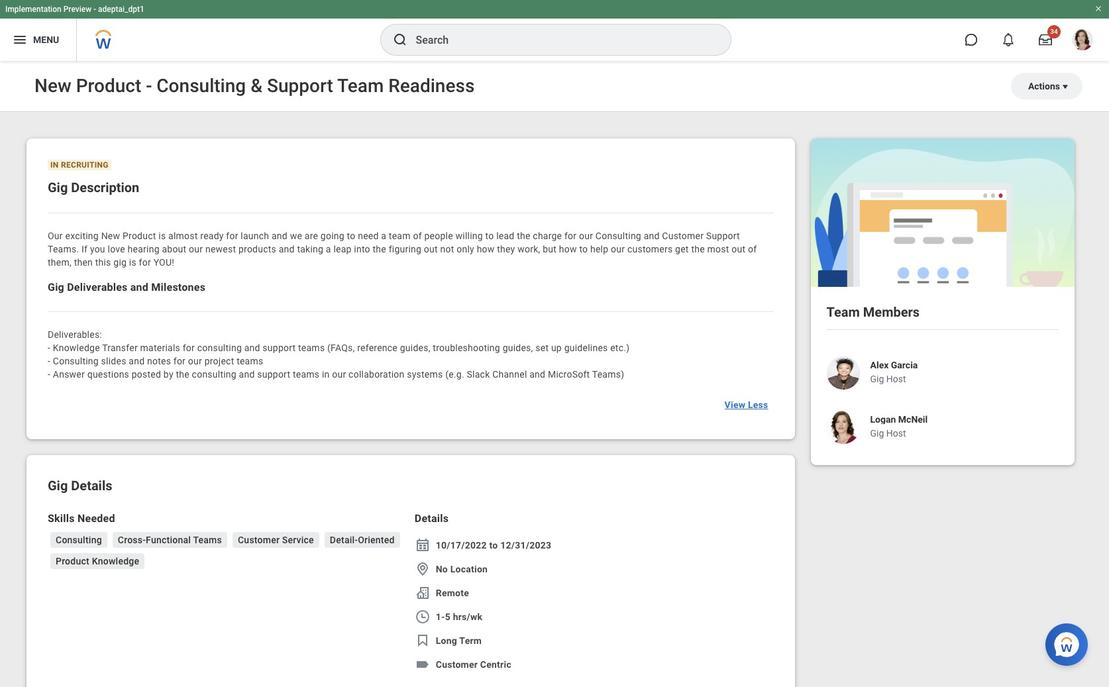 Task type: locate. For each thing, give the bounding box(es) containing it.
out down people at the left of page
[[424, 244, 438, 254]]

customer up get on the right of the page
[[662, 231, 704, 241]]

to right 10/17/2022
[[489, 540, 498, 551]]

start date to end date image
[[415, 537, 431, 553]]

expected availability image
[[415, 609, 431, 625], [415, 609, 431, 625]]

0 horizontal spatial is
[[129, 257, 136, 268]]

1 horizontal spatial of
[[748, 244, 757, 254]]

and
[[272, 231, 288, 241], [644, 231, 660, 241], [279, 244, 295, 254], [130, 281, 148, 294], [244, 343, 260, 353], [129, 356, 145, 366], [239, 369, 255, 380], [530, 369, 546, 380]]

for right "notes"
[[173, 356, 186, 366]]

profile logan mcneil image
[[1072, 29, 1093, 53]]

gig for gig deliverables and milestones
[[48, 281, 64, 294]]

of
[[413, 231, 422, 241], [748, 244, 757, 254]]

gig down logan
[[870, 428, 884, 439]]

5
[[445, 612, 451, 622]]

consulting inside "our exciting new product is almost ready for launch and we are going to need a team of people willing to lead the charge for our consulting and customer support teams. if you love hearing about our newest products and taking a leap into the figuring out not only how they work, but how to help our customers get the most out of them, then this gig is for you!"
[[596, 231, 641, 241]]

1 host from the top
[[887, 374, 906, 384]]

host inside alex garcia gig host
[[887, 374, 906, 384]]

logan mcneil gig host
[[870, 414, 928, 439]]

0 vertical spatial host
[[887, 374, 906, 384]]

0 vertical spatial a
[[381, 231, 386, 241]]

our
[[579, 231, 593, 241], [189, 244, 203, 254], [611, 244, 625, 254], [188, 356, 202, 366], [332, 369, 346, 380]]

gig down alex
[[870, 374, 884, 384]]

host down logan mcneil link
[[887, 428, 906, 439]]

a down the going
[[326, 244, 331, 254]]

1 horizontal spatial is
[[159, 231, 166, 241]]

the
[[517, 231, 531, 241], [373, 244, 386, 254], [691, 244, 705, 254], [176, 369, 189, 380]]

of right team
[[413, 231, 422, 241]]

milestones
[[151, 281, 206, 294]]

consulting inside deliverables: - knowledge transfer materials for consulting and support teams (faqs, reference guides, troubleshooting guides, set up guidelines etc.) - consulting slides and notes for our project teams - answer questions posted by the consulting and support teams in our collaboration systems (e.g. slack channel and microsoft teams)
[[53, 356, 99, 366]]

details
[[71, 478, 112, 494], [415, 512, 449, 525]]

details up needed
[[71, 478, 112, 494]]

figuring
[[389, 244, 422, 254]]

customer down long term
[[436, 659, 478, 670]]

1 horizontal spatial a
[[381, 231, 386, 241]]

long
[[436, 636, 457, 646]]

0 vertical spatial knowledge
[[53, 343, 100, 353]]

not
[[440, 244, 454, 254]]

product knowledge button
[[50, 553, 145, 569]]

category image
[[415, 657, 431, 673]]

1 horizontal spatial product
[[123, 231, 156, 241]]

product up hearing
[[123, 231, 156, 241]]

gig up 'skills' in the left of the page
[[48, 478, 68, 494]]

out right most
[[732, 244, 746, 254]]

consulting
[[596, 231, 641, 241], [53, 356, 99, 366], [56, 535, 102, 545]]

teams left (faqs,
[[298, 343, 325, 353]]

support left (faqs,
[[263, 343, 296, 353]]

newest
[[205, 244, 236, 254]]

help
[[590, 244, 609, 254]]

guides, up systems
[[400, 343, 431, 353]]

2 guides, from the left
[[503, 343, 533, 353]]

a right need
[[381, 231, 386, 241]]

work,
[[518, 244, 540, 254]]

notes
[[147, 356, 171, 366]]

host down alex garcia link
[[887, 374, 906, 384]]

the right by
[[176, 369, 189, 380]]

menu
[[33, 34, 59, 45]]

0 vertical spatial of
[[413, 231, 422, 241]]

how right but
[[559, 244, 577, 254]]

products
[[239, 244, 276, 254]]

cross-functional teams
[[118, 535, 222, 545]]

how
[[477, 244, 495, 254], [559, 244, 577, 254]]

for up newest
[[226, 231, 238, 241]]

location
[[450, 564, 488, 575]]

ready
[[200, 231, 224, 241]]

long term
[[436, 636, 482, 646]]

consulting inside button
[[56, 535, 102, 545]]

customer inside button
[[238, 535, 280, 545]]

1 out from the left
[[424, 244, 438, 254]]

0 horizontal spatial details
[[71, 478, 112, 494]]

1 vertical spatial is
[[129, 257, 136, 268]]

details up start date to end date icon
[[415, 512, 449, 525]]

team
[[389, 231, 411, 241]]

of right most
[[748, 244, 757, 254]]

1 vertical spatial product
[[56, 556, 89, 567]]

1 vertical spatial customer
[[238, 535, 280, 545]]

gig
[[114, 257, 127, 268]]

0 vertical spatial customer
[[662, 231, 704, 241]]

1 vertical spatial host
[[887, 428, 906, 439]]

gig illustration image
[[811, 139, 1075, 287]]

host for mcneil
[[887, 428, 906, 439]]

gig down the 'them,'
[[48, 281, 64, 294]]

1 vertical spatial consulting
[[53, 356, 99, 366]]

0 horizontal spatial how
[[477, 244, 495, 254]]

2 horizontal spatial customer
[[662, 231, 704, 241]]

consulting button
[[50, 532, 107, 548]]

0 horizontal spatial product
[[56, 556, 89, 567]]

category image
[[415, 657, 431, 673]]

consulting down project
[[192, 369, 237, 380]]

product down consulting button
[[56, 556, 89, 567]]

2 out from the left
[[732, 244, 746, 254]]

needed
[[78, 512, 115, 525]]

project
[[205, 356, 234, 366]]

1 horizontal spatial details
[[415, 512, 449, 525]]

teams right project
[[237, 356, 263, 366]]

view less button
[[719, 392, 774, 418]]

to left lead
[[485, 231, 494, 241]]

love
[[108, 244, 125, 254]]

is
[[159, 231, 166, 241], [129, 257, 136, 268]]

1 vertical spatial a
[[326, 244, 331, 254]]

product knowledge
[[56, 556, 139, 567]]

support left in
[[257, 369, 290, 380]]

0 horizontal spatial out
[[424, 244, 438, 254]]

staffing image
[[415, 585, 431, 601]]

consulting up project
[[197, 343, 242, 353]]

consulting up answer
[[53, 356, 99, 366]]

0 vertical spatial consulting
[[596, 231, 641, 241]]

how right only
[[477, 244, 495, 254]]

product inside button
[[56, 556, 89, 567]]

microsoft
[[548, 369, 590, 380]]

etc.)
[[610, 343, 630, 353]]

less
[[748, 400, 768, 410]]

knowledge down 'deliverables:'
[[53, 343, 100, 353]]

gig
[[48, 180, 68, 195], [48, 281, 64, 294], [870, 374, 884, 384], [870, 428, 884, 439], [48, 478, 68, 494]]

teams left in
[[293, 369, 320, 380]]

channel
[[492, 369, 527, 380]]

0 vertical spatial product
[[123, 231, 156, 241]]

0 horizontal spatial customer
[[238, 535, 280, 545]]

host inside logan mcneil gig host
[[887, 428, 906, 439]]

gig description
[[48, 180, 139, 195]]

consulting down skills needed
[[56, 535, 102, 545]]

knowledge down 'cross-'
[[92, 556, 139, 567]]

answer
[[53, 369, 85, 380]]

only
[[457, 244, 474, 254]]

preview
[[63, 5, 92, 14]]

product
[[123, 231, 156, 241], [56, 556, 89, 567]]

customer
[[662, 231, 704, 241], [238, 535, 280, 545], [436, 659, 478, 670]]

type image
[[415, 633, 431, 649], [415, 633, 431, 649]]

-
[[94, 5, 96, 14], [48, 343, 50, 353], [48, 356, 50, 366], [48, 369, 50, 380]]

oriented
[[358, 535, 395, 545]]

is up about
[[159, 231, 166, 241]]

deliverables
[[67, 281, 128, 294]]

location image
[[415, 561, 431, 577], [415, 561, 431, 577]]

1 how from the left
[[477, 244, 495, 254]]

1 horizontal spatial out
[[732, 244, 746, 254]]

is right gig at the top left of the page
[[129, 257, 136, 268]]

if
[[82, 244, 88, 254]]

customer service
[[238, 535, 314, 545]]

hrs/wk
[[453, 612, 483, 622]]

search image
[[392, 32, 408, 48]]

customer for customer centric
[[436, 659, 478, 670]]

gig down in
[[48, 180, 68, 195]]

alex
[[870, 360, 889, 371]]

guides, left set
[[503, 343, 533, 353]]

34 button
[[1031, 25, 1061, 54]]

1 vertical spatial details
[[415, 512, 449, 525]]

12/31/2023
[[500, 540, 552, 551]]

1 horizontal spatial customer
[[436, 659, 478, 670]]

1 vertical spatial consulting
[[192, 369, 237, 380]]

transfer
[[102, 343, 138, 353]]

customer left service
[[238, 535, 280, 545]]

2 vertical spatial consulting
[[56, 535, 102, 545]]

1 horizontal spatial how
[[559, 244, 577, 254]]

host
[[887, 374, 906, 384], [887, 428, 906, 439]]

2 host from the top
[[887, 428, 906, 439]]

we
[[290, 231, 302, 241]]

our right the help
[[611, 244, 625, 254]]

0 horizontal spatial guides,
[[400, 343, 431, 353]]

product inside "our exciting new product is almost ready for launch and we are going to need a team of people willing to lead the charge for our consulting and customer support teams. if you love hearing about our newest products and taking a leap into the figuring out not only how they work, but how to help our customers get the most out of them, then this gig is for you!"
[[123, 231, 156, 241]]

1 vertical spatial knowledge
[[92, 556, 139, 567]]

2 vertical spatial customer
[[436, 659, 478, 670]]

inbox large image
[[1039, 33, 1052, 46]]

1 horizontal spatial guides,
[[503, 343, 533, 353]]

customer centric
[[436, 659, 512, 670]]

consulting up the help
[[596, 231, 641, 241]]

34
[[1051, 28, 1058, 35]]

taking
[[297, 244, 323, 254]]



Task type: describe. For each thing, give the bounding box(es) containing it.
1 vertical spatial support
[[257, 369, 290, 380]]

implementation preview -   adeptai_dpt1
[[5, 5, 144, 14]]

gig for gig description
[[48, 180, 68, 195]]

0 vertical spatial details
[[71, 478, 112, 494]]

logan mcneil link
[[870, 414, 928, 425]]

0 vertical spatial is
[[159, 231, 166, 241]]

are
[[305, 231, 318, 241]]

in
[[50, 160, 59, 170]]

exciting
[[65, 231, 99, 241]]

actions button
[[1011, 73, 1083, 99]]

people
[[424, 231, 453, 241]]

description
[[71, 180, 139, 195]]

0 vertical spatial consulting
[[197, 343, 242, 353]]

menu button
[[0, 19, 76, 61]]

almost
[[168, 231, 198, 241]]

launch
[[241, 231, 269, 241]]

view less
[[725, 400, 768, 410]]

cross-
[[118, 535, 146, 545]]

10/17/2022 to 12/31/2023
[[436, 540, 552, 551]]

1 vertical spatial of
[[748, 244, 757, 254]]

0 horizontal spatial of
[[413, 231, 422, 241]]

start date to end date image
[[415, 537, 431, 553]]

the up work,
[[517, 231, 531, 241]]

no location
[[436, 564, 488, 575]]

going
[[321, 231, 345, 241]]

mcneil
[[898, 414, 928, 425]]

our left project
[[188, 356, 202, 366]]

detail-oriented
[[330, 535, 395, 545]]

2 vertical spatial teams
[[293, 369, 320, 380]]

guidelines
[[564, 343, 608, 353]]

Search Workday  search field
[[416, 25, 703, 54]]

customer service button
[[233, 532, 319, 548]]

1 guides, from the left
[[400, 343, 431, 353]]

0 horizontal spatial a
[[326, 244, 331, 254]]

customer inside "our exciting new product is almost ready for launch and we are going to need a team of people willing to lead the charge for our consulting and customer support teams. if you love hearing about our newest products and taking a leap into the figuring out not only how they work, but how to help our customers get the most out of them, then this gig is for you!"
[[662, 231, 704, 241]]

teams.
[[48, 244, 79, 254]]

garcia
[[891, 360, 918, 371]]

menu banner
[[0, 0, 1109, 61]]

customers
[[628, 244, 673, 254]]

set
[[536, 343, 549, 353]]

detail-
[[330, 535, 358, 545]]

gig inside alex garcia gig host
[[870, 374, 884, 384]]

for right charge
[[565, 231, 577, 241]]

for down hearing
[[139, 257, 151, 268]]

1 vertical spatial teams
[[237, 356, 263, 366]]

- inside menu banner
[[94, 5, 96, 14]]

up
[[551, 343, 562, 353]]

knowledge inside deliverables: - knowledge transfer materials for consulting and support teams (faqs, reference guides, troubleshooting guides, set up guidelines etc.) - consulting slides and notes for our project teams - answer questions posted by the consulting and support teams in our collaboration systems (e.g. slack channel and microsoft teams)
[[53, 343, 100, 353]]

gig details
[[48, 478, 112, 494]]

caret down image
[[1060, 82, 1071, 92]]

customer for customer service
[[238, 535, 280, 545]]

this
[[95, 257, 111, 268]]

notifications large image
[[1002, 33, 1015, 46]]

adeptai_dpt1
[[98, 5, 144, 14]]

to left the help
[[579, 244, 588, 254]]

slack
[[467, 369, 490, 380]]

skills
[[48, 512, 75, 525]]

the inside deliverables: - knowledge transfer materials for consulting and support teams (faqs, reference guides, troubleshooting guides, set up guidelines etc.) - consulting slides and notes for our project teams - answer questions posted by the consulting and support teams in our collaboration systems (e.g. slack channel and microsoft teams)
[[176, 369, 189, 380]]

get
[[675, 244, 689, 254]]

reference
[[357, 343, 398, 353]]

the down need
[[373, 244, 386, 254]]

teams)
[[592, 369, 624, 380]]

posted
[[132, 369, 161, 380]]

alex garcia link
[[870, 360, 918, 371]]

about
[[162, 244, 186, 254]]

lead
[[496, 231, 515, 241]]

deliverables:
[[48, 329, 102, 340]]

for right the materials
[[183, 343, 195, 353]]

host for garcia
[[887, 374, 906, 384]]

need
[[358, 231, 379, 241]]

charge
[[533, 231, 562, 241]]

term
[[459, 636, 482, 646]]

implementation
[[5, 5, 61, 14]]

our down the almost
[[189, 244, 203, 254]]

systems
[[407, 369, 443, 380]]

10/17/2022
[[436, 540, 487, 551]]

cross-functional teams button
[[113, 532, 227, 548]]

by
[[164, 369, 173, 380]]

our right in
[[332, 369, 346, 380]]

0 vertical spatial teams
[[298, 343, 325, 353]]

new
[[101, 231, 120, 241]]

staffing image
[[415, 585, 431, 601]]

gig inside logan mcneil gig host
[[870, 428, 884, 439]]

support
[[706, 231, 740, 241]]

materials
[[140, 343, 180, 353]]

team
[[827, 304, 860, 320]]

knowledge inside button
[[92, 556, 139, 567]]

skills needed
[[48, 512, 115, 525]]

justify image
[[12, 32, 28, 48]]

2 how from the left
[[559, 244, 577, 254]]

recruiting
[[61, 160, 109, 170]]

you
[[90, 244, 105, 254]]

(faqs,
[[327, 343, 355, 353]]

no
[[436, 564, 448, 575]]

(e.g.
[[445, 369, 464, 380]]

members
[[863, 304, 920, 320]]

our up the help
[[579, 231, 593, 241]]

teams
[[193, 535, 222, 545]]

them,
[[48, 257, 72, 268]]

collaboration
[[349, 369, 405, 380]]

they
[[497, 244, 515, 254]]

0 vertical spatial support
[[263, 343, 296, 353]]

leap
[[334, 244, 352, 254]]

gig for gig details
[[48, 478, 68, 494]]

questions
[[87, 369, 129, 380]]

view
[[725, 400, 746, 410]]

most
[[707, 244, 729, 254]]

then
[[74, 257, 93, 268]]

close environment banner image
[[1095, 5, 1103, 13]]

deliverables: - knowledge transfer materials for consulting and support teams (faqs, reference guides, troubleshooting guides, set up guidelines etc.) - consulting slides and notes for our project teams - answer questions posted by the consulting and support teams in our collaboration systems (e.g. slack channel and microsoft teams)
[[48, 329, 630, 380]]

the right get on the right of the page
[[691, 244, 705, 254]]

our exciting new product is almost ready for launch and we are going to need a team of people willing to lead the charge for our consulting and customer support teams. if you love hearing about our newest products and taking a leap into the figuring out not only how they work, but how to help our customers get the most out of them, then this gig is for you!
[[48, 231, 759, 268]]

to up leap
[[347, 231, 356, 241]]

actions
[[1028, 81, 1060, 91]]

functional
[[146, 535, 191, 545]]

logan
[[870, 414, 896, 425]]

willing
[[456, 231, 483, 241]]

alex garcia gig host
[[870, 360, 918, 384]]



Task type: vqa. For each thing, say whether or not it's contained in the screenshot.
THE LOGAN MCNEIL image
no



